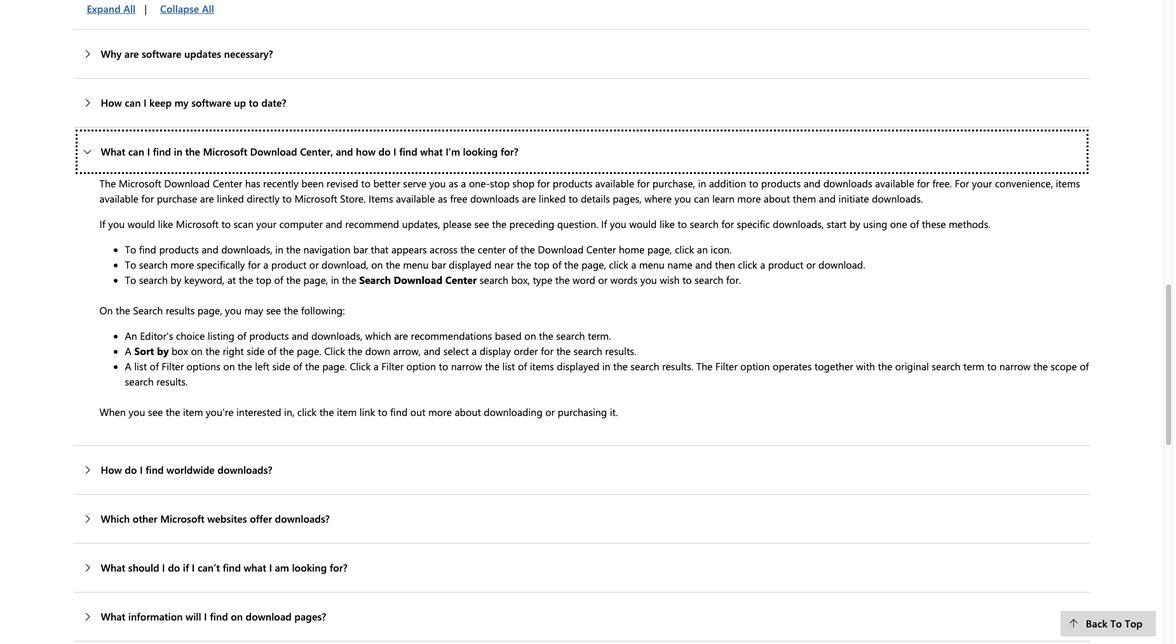 Task type: locate. For each thing, give the bounding box(es) containing it.
center inside the microsoft download center has recently been revised to better serve you as a one-stop shop for products available for purchase, in addition to products and downloads available for free. for your convenience, items available for purchase are linked directly to microsoft store. items available as free downloads are linked to details pages, where you can learn more about them and initiate downloads.
[[213, 177, 242, 190]]

center
[[213, 177, 242, 190], [587, 243, 616, 256], [446, 273, 477, 287]]

your inside the microsoft download center has recently been revised to better serve you as a one-stop shop for products available for purchase, in addition to products and downloads available for free. for your convenience, items available for purchase are linked directly to microsoft store. items available as free downloads are linked to details pages, where you can learn more about them and initiate downloads.
[[972, 177, 993, 190]]

group
[[73, 0, 223, 21]]

downloads, inside 'to find products and downloads, in the navigation bar that appears across the center of the download center home page, click an icon. to search more specifically for a product or download, on the menu bar displayed near the top of the page, click a menu name and then click a product or download. to search by keyword, at the top of the page, in the search download center search box, type the word or words you wish to search for.'
[[221, 243, 273, 256]]

page. down following:
[[297, 344, 322, 358]]

i inside dropdown button
[[144, 96, 147, 109]]

side up left
[[247, 344, 265, 358]]

0 horizontal spatial click
[[324, 344, 345, 358]]

2 what from the top
[[101, 561, 126, 575]]

your right scan
[[256, 217, 277, 231]]

purchase,
[[653, 177, 696, 190]]

1 horizontal spatial bar
[[432, 258, 446, 271]]

a inside the microsoft download center has recently been revised to better serve you as a one-stop shop for products available for purchase, in addition to products and downloads available for free. for your convenience, items available for purchase are linked directly to microsoft store. items available as free downloads are linked to details pages, where you can learn more about them and initiate downloads.
[[461, 177, 466, 190]]

0 horizontal spatial top
[[256, 273, 272, 287]]

page, up word
[[582, 258, 606, 271]]

search up editor's
[[133, 304, 163, 317]]

see right when
[[148, 405, 163, 419]]

term.
[[588, 329, 611, 342]]

listing
[[208, 329, 235, 342]]

0 vertical spatial how
[[101, 96, 122, 109]]

the inside dropdown button
[[185, 145, 200, 158]]

1 vertical spatial see
[[266, 304, 281, 317]]

more up keyword,
[[171, 258, 194, 271]]

0 horizontal spatial product
[[271, 258, 307, 271]]

downloads down stop
[[470, 192, 519, 205]]

1 horizontal spatial do
[[168, 561, 180, 575]]

what left i'm at left top
[[420, 145, 443, 158]]

1 horizontal spatial center
[[446, 273, 477, 287]]

in down term.
[[603, 360, 611, 373]]

0 horizontal spatial looking
[[292, 561, 327, 575]]

items right convenience,
[[1056, 177, 1081, 190]]

learn
[[713, 192, 735, 205]]

0 vertical spatial a
[[125, 344, 132, 358]]

2 if from the left
[[601, 217, 607, 231]]

1 all from the left
[[123, 2, 136, 15]]

software left updates
[[142, 47, 182, 60]]

find inside "dropdown button"
[[146, 463, 164, 477]]

0 horizontal spatial side
[[247, 344, 265, 358]]

downloads, down them
[[773, 217, 824, 231]]

expand all
[[87, 2, 136, 15]]

software inside dropdown button
[[142, 47, 182, 60]]

0 horizontal spatial items
[[530, 360, 554, 373]]

downloads? inside "dropdown button"
[[218, 463, 273, 477]]

downloads? for which other microsoft websites offer downloads?
[[275, 512, 330, 526]]

2 all from the left
[[202, 2, 214, 15]]

search
[[690, 217, 719, 231], [139, 258, 168, 271], [139, 273, 168, 287], [480, 273, 509, 287], [695, 273, 724, 287], [557, 329, 585, 342], [574, 344, 603, 358], [631, 360, 660, 373], [932, 360, 961, 373], [125, 375, 154, 388]]

are up "arrow,"
[[394, 329, 408, 342]]

of right at
[[274, 273, 283, 287]]

of up near
[[509, 243, 518, 256]]

your right for
[[972, 177, 993, 190]]

item left link at the bottom
[[337, 405, 357, 419]]

2 how from the top
[[101, 463, 122, 477]]

to inside 'to find products and downloads, in the navigation bar that appears across the center of the download center home page, click an icon. to search more specifically for a product or download, on the menu bar displayed near the top of the page, click a menu name and then click a product or download. to search by keyword, at the top of the page, in the search download center search box, type the word or words you wish to search for.'
[[683, 273, 692, 287]]

side right left
[[272, 360, 290, 373]]

0 vertical spatial about
[[764, 192, 790, 205]]

in inside dropdown button
[[174, 145, 183, 158]]

words
[[611, 273, 638, 287]]

0 horizontal spatial item
[[183, 405, 203, 419]]

the
[[185, 145, 200, 158], [492, 217, 507, 231], [286, 243, 301, 256], [461, 243, 475, 256], [521, 243, 535, 256], [386, 258, 400, 271], [517, 258, 532, 271], [565, 258, 579, 271], [239, 273, 253, 287], [286, 273, 301, 287], [342, 273, 357, 287], [556, 273, 570, 287], [116, 304, 130, 317], [284, 304, 298, 317], [539, 329, 554, 342], [205, 344, 220, 358], [280, 344, 294, 358], [348, 344, 363, 358], [557, 344, 571, 358], [238, 360, 252, 373], [305, 360, 320, 373], [485, 360, 500, 373], [614, 360, 628, 373], [878, 360, 893, 373], [1034, 360, 1049, 373], [166, 405, 180, 419], [320, 405, 334, 419]]

available up pages,
[[595, 177, 635, 190]]

of up right
[[237, 329, 247, 342]]

2 product from the left
[[768, 258, 804, 271]]

the inside an editor's choice listing of products and downloads, which are recommendations based on the search term. a sort by box on the right side of the page. click the down arrow, and select a display order for the search results. a list of filter options on the left side of the page. click a filter option to narrow the list of items displayed in the search results. the filter option operates together with the original search term to narrow the scope of search results.
[[697, 360, 713, 373]]

an
[[125, 329, 137, 342]]

0 horizontal spatial downloads,
[[221, 243, 273, 256]]

see right may
[[266, 304, 281, 317]]

it.
[[610, 405, 618, 419]]

if you would like microsoft to scan your computer and recommend updates, please see the preceding question. if you would like to search for specific downloads, start by using one of these methods.
[[100, 217, 991, 231]]

2 vertical spatial what
[[101, 610, 126, 623]]

1 horizontal spatial menu
[[639, 258, 665, 271]]

more inside 'to find products and downloads, in the navigation bar that appears across the center of the download center home page, click an icon. to search more specifically for a product or download, on the menu bar displayed near the top of the page, click a menu name and then click a product or download. to search by keyword, at the top of the page, in the search download center search box, type the word or words you wish to search for.'
[[171, 258, 194, 271]]

menu down appears on the top left of page
[[403, 258, 429, 271]]

choice
[[176, 329, 205, 342]]

1 horizontal spatial option
[[741, 360, 770, 373]]

0 vertical spatial what
[[101, 145, 126, 158]]

software left up
[[191, 96, 231, 109]]

0 horizontal spatial your
[[256, 217, 277, 231]]

recently
[[263, 177, 299, 190]]

for? right am at the bottom left
[[330, 561, 348, 575]]

or left download.
[[807, 258, 816, 271]]

0 vertical spatial software
[[142, 47, 182, 60]]

operates
[[773, 360, 812, 373]]

about left them
[[764, 192, 790, 205]]

can inside the microsoft download center has recently been revised to better serve you as a one-stop shop for products available for purchase, in addition to products and downloads available for free. for your convenience, items available for purchase are linked directly to microsoft store. items available as free downloads are linked to details pages, where you can learn more about them and initiate downloads.
[[694, 192, 710, 205]]

list down the display
[[503, 360, 515, 373]]

narrow right term on the bottom of the page
[[1000, 360, 1031, 373]]

in
[[174, 145, 183, 158], [698, 177, 707, 190], [275, 243, 284, 256], [331, 273, 339, 287], [603, 360, 611, 373]]

in inside the microsoft download center has recently been revised to better serve you as a one-stop shop for products available for purchase, in addition to products and downloads available for free. for your convenience, items available for purchase are linked directly to microsoft store. items available as free downloads are linked to details pages, where you can learn more about them and initiate downloads.
[[698, 177, 707, 190]]

all inside the expand all button
[[123, 2, 136, 15]]

1 vertical spatial what
[[101, 561, 126, 575]]

items inside an editor's choice listing of products and downloads, which are recommendations based on the search term. a sort by box on the right side of the page. click the down arrow, and select a display order for the search results. a list of filter options on the left side of the page. click a filter option to narrow the list of items displayed in the search results. the filter option operates together with the original search term to narrow the scope of search results.
[[530, 360, 554, 373]]

1 vertical spatial side
[[272, 360, 290, 373]]

1 vertical spatial click
[[350, 360, 371, 373]]

date?
[[261, 96, 287, 109]]

download up recently
[[250, 145, 297, 158]]

1 horizontal spatial downloads,
[[312, 329, 363, 342]]

all for expand all
[[123, 2, 136, 15]]

1 horizontal spatial items
[[1056, 177, 1081, 190]]

of right left
[[293, 360, 302, 373]]

0 horizontal spatial would
[[128, 217, 155, 231]]

i right the 'will'
[[204, 610, 207, 623]]

a right specifically
[[263, 258, 269, 271]]

2 linked from the left
[[539, 192, 566, 205]]

on down choice at the bottom left of the page
[[191, 344, 203, 358]]

2 option from the left
[[741, 360, 770, 373]]

2 item from the left
[[337, 405, 357, 419]]

purchasing
[[558, 405, 607, 419]]

on left 'download'
[[231, 610, 243, 623]]

can inside what can i find in the microsoft download center, and how do i find what i'm looking for? dropdown button
[[128, 145, 144, 158]]

2 vertical spatial see
[[148, 405, 163, 419]]

about left downloading
[[455, 405, 481, 419]]

by inside an editor's choice listing of products and downloads, which are recommendations based on the search term. a sort by box on the right side of the page. click the down arrow, and select a display order for the search results. a list of filter options on the left side of the page. click a filter option to narrow the list of items displayed in the search results. the filter option operates together with the original search term to narrow the scope of search results.
[[157, 344, 169, 358]]

2 would from the left
[[630, 217, 657, 231]]

1 vertical spatial by
[[171, 273, 182, 287]]

more inside the microsoft download center has recently been revised to better serve you as a one-stop shop for products available for purchase, in addition to products and downloads available for free. for your convenience, items available for purchase are linked directly to microsoft store. items available as free downloads are linked to details pages, where you can learn more about them and initiate downloads.
[[738, 192, 761, 205]]

if
[[100, 217, 105, 231], [601, 217, 607, 231]]

2 horizontal spatial filter
[[716, 360, 738, 373]]

the microsoft download center has recently been revised to better serve you as a one-stop shop for products available for purchase, in addition to products and downloads available for free. for your convenience, items available for purchase are linked directly to microsoft store. items available as free downloads are linked to details pages, where you can learn more about them and initiate downloads.
[[100, 177, 1081, 205]]

1 horizontal spatial all
[[202, 2, 214, 15]]

0 horizontal spatial software
[[142, 47, 182, 60]]

menu up wish
[[639, 258, 665, 271]]

downloads? right offer on the left of the page
[[275, 512, 330, 526]]

to left details
[[569, 192, 578, 205]]

1 vertical spatial bar
[[432, 258, 446, 271]]

are inside an editor's choice listing of products and downloads, which are recommendations based on the search term. a sort by box on the right side of the page. click the down arrow, and select a display order for the search results. a list of filter options on the left side of the page. click a filter option to narrow the list of items displayed in the search results. the filter option operates together with the original search term to narrow the scope of search results.
[[394, 329, 408, 342]]

microsoft
[[203, 145, 247, 158], [119, 177, 161, 190], [295, 192, 337, 205], [176, 217, 219, 231], [160, 512, 205, 526]]

available left purchase
[[100, 192, 139, 205]]

1 vertical spatial items
[[530, 360, 554, 373]]

1 if from the left
[[100, 217, 105, 231]]

together
[[815, 360, 854, 373]]

do up other
[[125, 463, 137, 477]]

2 filter from the left
[[382, 360, 404, 373]]

how inside "dropdown button"
[[101, 463, 122, 477]]

|
[[144, 2, 147, 15]]

for.
[[727, 273, 741, 287]]

option
[[407, 360, 436, 373], [741, 360, 770, 373]]

1 horizontal spatial displayed
[[557, 360, 600, 373]]

by
[[850, 217, 861, 231], [171, 273, 182, 287], [157, 344, 169, 358]]

0 vertical spatial downloads,
[[773, 217, 824, 231]]

for inside 'to find products and downloads, in the navigation bar that appears across the center of the download center home page, click an icon. to search more specifically for a product or download, on the menu bar displayed near the top of the page, click a menu name and then click a product or download. to search by keyword, at the top of the page, in the search download center search box, type the word or words you wish to search for.'
[[248, 258, 261, 271]]

1 horizontal spatial side
[[272, 360, 290, 373]]

as left free
[[438, 192, 448, 205]]

item
[[183, 405, 203, 419], [337, 405, 357, 419]]

1 horizontal spatial linked
[[539, 192, 566, 205]]

1 horizontal spatial search
[[359, 273, 391, 287]]

that
[[371, 243, 389, 256]]

collapse all
[[160, 2, 214, 15]]

do
[[379, 145, 391, 158], [125, 463, 137, 477], [168, 561, 180, 575]]

downloads, inside an editor's choice listing of products and downloads, which are recommendations based on the search term. a sort by box on the right side of the page. click the down arrow, and select a display order for the search results. a list of filter options on the left side of the page. click a filter option to narrow the list of items displayed in the search results. the filter option operates together with the original search term to narrow the scope of search results.
[[312, 329, 363, 342]]

2 horizontal spatial by
[[850, 217, 861, 231]]

box
[[172, 344, 188, 358]]

and up them
[[804, 177, 821, 190]]

search inside 'to find products and downloads, in the navigation bar that appears across the center of the download center home page, click an icon. to search more specifically for a product or download, on the menu bar displayed near the top of the page, click a menu name and then click a product or download. to search by keyword, at the top of the page, in the search download center search box, type the word or words you wish to search for.'
[[359, 273, 391, 287]]

0 vertical spatial center
[[213, 177, 242, 190]]

if
[[183, 561, 189, 575]]

bar down across
[[432, 258, 446, 271]]

0 horizontal spatial downloads
[[470, 192, 519, 205]]

how for how can i keep my software up to date?
[[101, 96, 122, 109]]

in down download,
[[331, 273, 339, 287]]

list down sort
[[134, 360, 147, 373]]

0 vertical spatial what
[[420, 145, 443, 158]]

for inside an editor's choice listing of products and downloads, which are recommendations based on the search term. a sort by box on the right side of the page. click the down arrow, and select a display order for the search results. a list of filter options on the left side of the page. click a filter option to narrow the list of items displayed in the search results. the filter option operates together with the original search term to narrow the scope of search results.
[[541, 344, 554, 358]]

keyword,
[[184, 273, 225, 287]]

0 vertical spatial items
[[1056, 177, 1081, 190]]

can for what
[[128, 145, 144, 158]]

can inside how can i keep my software up to date? dropdown button
[[125, 96, 141, 109]]

1 horizontal spatial product
[[768, 258, 804, 271]]

all left the |
[[123, 2, 136, 15]]

by inside 'to find products and downloads, in the navigation bar that appears across the center of the download center home page, click an icon. to search more specifically for a product or download, on the menu bar displayed near the top of the page, click a menu name and then click a product or download. to search by keyword, at the top of the page, in the search download center search box, type the word or words you wish to search for.'
[[171, 273, 182, 287]]

in inside an editor's choice listing of products and downloads, which are recommendations based on the search term. a sort by box on the right side of the page. click the down arrow, and select a display order for the search results. a list of filter options on the left side of the page. click a filter option to narrow the list of items displayed in the search results. the filter option operates together with the original search term to narrow the scope of search results.
[[603, 360, 611, 373]]

order
[[514, 344, 538, 358]]

click
[[324, 344, 345, 358], [350, 360, 371, 373]]

to
[[249, 96, 259, 109], [361, 177, 371, 190], [749, 177, 759, 190], [282, 192, 292, 205], [569, 192, 578, 205], [221, 217, 231, 231], [678, 217, 687, 231], [683, 273, 692, 287], [439, 360, 448, 373], [988, 360, 997, 373], [378, 405, 388, 419]]

interested
[[236, 405, 281, 419]]

2 list from the left
[[503, 360, 515, 373]]

items
[[1056, 177, 1081, 190], [530, 360, 554, 373]]

0 horizontal spatial the
[[100, 177, 116, 190]]

based
[[495, 329, 522, 342]]

0 vertical spatial downloads
[[824, 177, 873, 190]]

expand all button
[[73, 0, 144, 21]]

as up free
[[449, 177, 458, 190]]

displayed inside an editor's choice listing of products and downloads, which are recommendations based on the search term. a sort by box on the right side of the page. click the down arrow, and select a display order for the search results. a list of filter options on the left side of the page. click a filter option to narrow the list of items displayed in the search results. the filter option operates together with the original search term to narrow the scope of search results.
[[557, 360, 600, 373]]

bar
[[354, 243, 368, 256], [432, 258, 446, 271]]

which
[[101, 512, 130, 526]]

1 vertical spatial downloads?
[[275, 512, 330, 526]]

3 what from the top
[[101, 610, 126, 623]]

see right please
[[475, 217, 490, 231]]

0 vertical spatial for?
[[501, 145, 519, 158]]

0 vertical spatial page.
[[297, 344, 322, 358]]

1 vertical spatial looking
[[292, 561, 327, 575]]

click down following:
[[324, 344, 345, 358]]

to down name
[[683, 273, 692, 287]]

software
[[142, 47, 182, 60], [191, 96, 231, 109]]

download inside dropdown button
[[250, 145, 297, 158]]

a
[[125, 344, 132, 358], [125, 360, 132, 373]]

option left "operates"
[[741, 360, 770, 373]]

and
[[336, 145, 353, 158], [804, 177, 821, 190], [819, 192, 836, 205], [326, 217, 343, 231], [202, 243, 219, 256], [696, 258, 713, 271], [292, 329, 309, 342], [424, 344, 441, 358]]

1 horizontal spatial the
[[697, 360, 713, 373]]

with
[[857, 360, 876, 373]]

convenience,
[[995, 177, 1054, 190]]

downloads,
[[773, 217, 824, 231], [221, 243, 273, 256], [312, 329, 363, 342]]

1 horizontal spatial for?
[[501, 145, 519, 158]]

i down keep
[[147, 145, 150, 158]]

one
[[891, 217, 908, 231]]

in left "addition"
[[698, 177, 707, 190]]

2 menu from the left
[[639, 258, 665, 271]]

by left keyword,
[[171, 273, 182, 287]]

to
[[125, 243, 136, 256], [125, 258, 136, 271], [125, 273, 136, 287], [1111, 617, 1123, 631]]

group containing expand all
[[73, 0, 223, 21]]

at
[[227, 273, 236, 287]]

0 horizontal spatial center
[[213, 177, 242, 190]]

narrow down the select
[[451, 360, 483, 373]]

and left the select
[[424, 344, 441, 358]]

0 horizontal spatial all
[[123, 2, 136, 15]]

0 vertical spatial downloads?
[[218, 463, 273, 477]]

1 horizontal spatial page.
[[322, 360, 347, 373]]

0 vertical spatial as
[[449, 177, 458, 190]]

downloads up initiate
[[824, 177, 873, 190]]

1 what from the top
[[101, 145, 126, 158]]

0 vertical spatial results.
[[605, 344, 637, 358]]

linked
[[217, 192, 244, 205], [539, 192, 566, 205]]

or
[[309, 258, 319, 271], [807, 258, 816, 271], [598, 273, 608, 287], [546, 405, 555, 419]]

the
[[100, 177, 116, 190], [697, 360, 713, 373]]

1 horizontal spatial if
[[601, 217, 607, 231]]

downloads? inside dropdown button
[[275, 512, 330, 526]]

appears
[[392, 243, 427, 256]]

0 vertical spatial top
[[534, 258, 550, 271]]

you inside 'to find products and downloads, in the navigation bar that appears across the center of the download center home page, click an icon. to search more specifically for a product or download, on the menu bar displayed near the top of the page, click a menu name and then click a product or download. to search by keyword, at the top of the page, in the search download center search box, type the word or words you wish to search for.'
[[641, 273, 657, 287]]

top up type at the left top of page
[[534, 258, 550, 271]]

navigation
[[304, 243, 351, 256]]

on
[[371, 258, 383, 271], [525, 329, 536, 342], [191, 344, 203, 358], [223, 360, 235, 373], [231, 610, 243, 623]]

software inside dropdown button
[[191, 96, 231, 109]]

find inside 'to find products and downloads, in the navigation bar that appears across the center of the download center home page, click an icon. to search more specifically for a product or download, on the menu bar displayed near the top of the page, click a menu name and then click a product or download. to search by keyword, at the top of the page, in the search download center search box, type the word or words you wish to search for.'
[[139, 243, 156, 256]]

products inside 'to find products and downloads, in the navigation bar that appears across the center of the download center home page, click an icon. to search more specifically for a product or download, on the menu bar displayed near the top of the page, click a menu name and then click a product or download. to search by keyword, at the top of the page, in the search download center search box, type the word or words you wish to search for.'
[[159, 243, 199, 256]]

1 horizontal spatial would
[[630, 217, 657, 231]]

on up order
[[525, 329, 536, 342]]

do right how
[[379, 145, 391, 158]]

0 horizontal spatial menu
[[403, 258, 429, 271]]

0 horizontal spatial by
[[157, 344, 169, 358]]

all inside collapse all button
[[202, 2, 214, 15]]

1 how from the top
[[101, 96, 122, 109]]

1 horizontal spatial by
[[171, 273, 182, 287]]

top up may
[[256, 273, 272, 287]]

for right specifically
[[248, 258, 261, 271]]

1 vertical spatial can
[[128, 145, 144, 158]]

collapse
[[160, 2, 199, 15]]

what information will i find on download pages? button
[[73, 593, 1091, 641]]

1 a from the top
[[125, 344, 132, 358]]

why
[[101, 47, 122, 60]]

0 horizontal spatial what
[[244, 561, 266, 575]]

0 horizontal spatial search
[[133, 304, 163, 317]]

for?
[[501, 145, 519, 158], [330, 561, 348, 575]]

product
[[271, 258, 307, 271], [768, 258, 804, 271]]

0 vertical spatial more
[[738, 192, 761, 205]]

search down "that"
[[359, 273, 391, 287]]

downloads? up offer on the left of the page
[[218, 463, 273, 477]]

pages,
[[613, 192, 642, 205]]

0 vertical spatial side
[[247, 344, 265, 358]]

download up purchase
[[164, 177, 210, 190]]

center left has
[[213, 177, 242, 190]]

and down an
[[696, 258, 713, 271]]

linked up the if you would like microsoft to scan your computer and recommend updates, please see the preceding question. if you would like to search for specific downloads, start by using one of these methods.
[[539, 192, 566, 205]]

to find products and downloads, in the navigation bar that appears across the center of the download center home page, click an icon. to search more specifically for a product or download, on the menu bar displayed near the top of the page, click a menu name and then click a product or download. to search by keyword, at the top of the page, in the search download center search box, type the word or words you wish to search for.
[[125, 243, 866, 287]]

a down home
[[631, 258, 637, 271]]

2 horizontal spatial more
[[738, 192, 761, 205]]

3 filter from the left
[[716, 360, 738, 373]]

i left am at the bottom left
[[269, 561, 272, 575]]

products down may
[[249, 329, 289, 342]]

2 horizontal spatial do
[[379, 145, 391, 158]]

products up them
[[762, 177, 801, 190]]

0 horizontal spatial as
[[438, 192, 448, 205]]

2 horizontal spatial center
[[587, 243, 616, 256]]

item left you're
[[183, 405, 203, 419]]

2 vertical spatial results.
[[157, 375, 188, 388]]

are
[[124, 47, 139, 60], [200, 192, 214, 205], [522, 192, 536, 205], [394, 329, 408, 342]]

1 list from the left
[[134, 360, 147, 373]]

how can i keep my software up to date?
[[101, 96, 287, 109]]

more right learn
[[738, 192, 761, 205]]

downloading
[[484, 405, 543, 419]]

addition
[[709, 177, 747, 190]]

1 horizontal spatial what
[[420, 145, 443, 158]]

0 horizontal spatial narrow
[[451, 360, 483, 373]]

0 vertical spatial can
[[125, 96, 141, 109]]

0 vertical spatial by
[[850, 217, 861, 231]]

1 horizontal spatial narrow
[[1000, 360, 1031, 373]]

a right the select
[[472, 344, 477, 358]]

2 vertical spatial by
[[157, 344, 169, 358]]

computer
[[279, 217, 323, 231]]

how for how do i find worldwide downloads?
[[101, 463, 122, 477]]

how down why
[[101, 96, 122, 109]]

0 horizontal spatial displayed
[[449, 258, 492, 271]]

1 vertical spatial about
[[455, 405, 481, 419]]

available down serve
[[396, 192, 435, 205]]

expand
[[87, 2, 121, 15]]

how inside dropdown button
[[101, 96, 122, 109]]

0 horizontal spatial do
[[125, 463, 137, 477]]

1 horizontal spatial your
[[972, 177, 993, 190]]

0 vertical spatial the
[[100, 177, 116, 190]]



Task type: vqa. For each thing, say whether or not it's contained in the screenshot.
search box
no



Task type: describe. For each thing, give the bounding box(es) containing it.
page, up following:
[[304, 273, 328, 287]]

a down down
[[374, 360, 379, 373]]

them
[[793, 192, 817, 205]]

better
[[373, 177, 401, 190]]

2 like from the left
[[660, 217, 675, 231]]

for up where
[[637, 177, 650, 190]]

are inside why are software updates necessary? dropdown button
[[124, 47, 139, 60]]

scan
[[234, 217, 254, 231]]

of right scope on the bottom right of the page
[[1080, 360, 1090, 373]]

you're
[[206, 405, 234, 419]]

editor's
[[140, 329, 173, 342]]

what for what can i find in the microsoft download center, and how do i find what i'm looking for?
[[101, 145, 126, 158]]

0 horizontal spatial see
[[148, 405, 163, 419]]

1 vertical spatial page.
[[322, 360, 347, 373]]

items inside the microsoft download center has recently been revised to better serve you as a one-stop shop for products available for purchase, in addition to products and downloads available for free. for your convenience, items available for purchase are linked directly to microsoft store. items available as free downloads are linked to details pages, where you can learn more about them and initiate downloads.
[[1056, 177, 1081, 190]]

page, up name
[[648, 243, 672, 256]]

1 narrow from the left
[[451, 360, 483, 373]]

1 horizontal spatial click
[[350, 360, 371, 373]]

type
[[533, 273, 553, 287]]

what can i find in the microsoft download center, and how do i find what i'm looking for? button
[[73, 128, 1091, 176]]

purchase
[[157, 192, 197, 205]]

offer
[[250, 512, 272, 526]]

1 vertical spatial as
[[438, 192, 448, 205]]

free
[[450, 192, 468, 205]]

1 vertical spatial your
[[256, 217, 277, 231]]

to left scan
[[221, 217, 231, 231]]

i right how
[[394, 145, 397, 158]]

in down computer
[[275, 243, 284, 256]]

on inside 'to find products and downloads, in the navigation bar that appears across the center of the download center home page, click an icon. to search more specifically for a product or download, on the menu bar displayed near the top of the page, click a menu name and then click a product or download. to search by keyword, at the top of the page, in the search download center search box, type the word or words you wish to search for.'
[[371, 258, 383, 271]]

when you see the item you're interested in, click the item link to find out more about downloading or purchasing it.
[[100, 405, 618, 419]]

of down order
[[518, 360, 527, 373]]

i right the should
[[162, 561, 165, 575]]

center,
[[300, 145, 333, 158]]

1 like from the left
[[158, 217, 173, 231]]

1 horizontal spatial looking
[[463, 145, 498, 158]]

been
[[302, 177, 324, 190]]

display
[[480, 344, 511, 358]]

question.
[[557, 217, 599, 231]]

are down shop
[[522, 192, 536, 205]]

to up name
[[678, 217, 687, 231]]

1 item from the left
[[183, 405, 203, 419]]

box,
[[511, 273, 530, 287]]

which other microsoft websites offer downloads?
[[101, 512, 330, 526]]

methods.
[[949, 217, 991, 231]]

about inside the microsoft download center has recently been revised to better serve you as a one-stop shop for products available for purchase, in addition to products and downloads available for free. for your convenience, items available for purchase are linked directly to microsoft store. items available as free downloads are linked to details pages, where you can learn more about them and initiate downloads.
[[764, 192, 790, 205]]

what for what information will i find on download pages?
[[101, 610, 126, 623]]

home
[[619, 243, 645, 256]]

what for what should i do if i can't find what i am looking for?
[[101, 561, 126, 575]]

0 horizontal spatial about
[[455, 405, 481, 419]]

are right purchase
[[200, 192, 214, 205]]

and up navigation on the left top of the page
[[326, 217, 343, 231]]

using
[[864, 217, 888, 231]]

0 horizontal spatial results.
[[157, 375, 188, 388]]

word
[[573, 273, 596, 287]]

then
[[715, 258, 736, 271]]

i'm
[[446, 145, 460, 158]]

download,
[[322, 258, 369, 271]]

icon.
[[711, 243, 732, 256]]

available up downloads.
[[876, 177, 915, 190]]

top
[[1125, 617, 1143, 631]]

2 horizontal spatial downloads,
[[773, 217, 824, 231]]

of up type at the left top of page
[[553, 258, 562, 271]]

directly
[[247, 192, 280, 205]]

do inside "dropdown button"
[[125, 463, 137, 477]]

1 vertical spatial search
[[133, 304, 163, 317]]

other
[[133, 512, 158, 526]]

1 menu from the left
[[403, 258, 429, 271]]

or left purchasing
[[546, 405, 555, 419]]

of down sort
[[150, 360, 159, 373]]

for right shop
[[538, 177, 550, 190]]

1 would from the left
[[128, 217, 155, 231]]

back
[[1087, 617, 1108, 631]]

0 horizontal spatial for?
[[330, 561, 348, 575]]

term
[[964, 360, 985, 373]]

to right term on the bottom of the page
[[988, 360, 997, 373]]

click up name
[[675, 243, 695, 256]]

and up specifically
[[202, 243, 219, 256]]

wish
[[660, 273, 680, 287]]

will
[[186, 610, 201, 623]]

scope
[[1051, 360, 1078, 373]]

left
[[255, 360, 270, 373]]

1 option from the left
[[407, 360, 436, 373]]

shop
[[513, 177, 535, 190]]

on down right
[[223, 360, 235, 373]]

can't
[[198, 561, 220, 575]]

download down appears on the top left of page
[[394, 273, 443, 287]]

up
[[234, 96, 246, 109]]

pages?
[[295, 610, 326, 623]]

products up details
[[553, 177, 593, 190]]

0 vertical spatial do
[[379, 145, 391, 158]]

what should i do if i can't find what i am looking for? button
[[73, 544, 1091, 592]]

download inside the microsoft download center has recently been revised to better serve you as a one-stop shop for products available for purchase, in addition to products and downloads available for free. for your convenience, items available for purchase are linked directly to microsoft store. items available as free downloads are linked to details pages, where you can learn more about them and initiate downloads.
[[164, 177, 210, 190]]

to down recently
[[282, 192, 292, 205]]

1 horizontal spatial results.
[[605, 344, 637, 358]]

am
[[275, 561, 289, 575]]

products inside an editor's choice listing of products and downloads, which are recommendations based on the search term. a sort by box on the right side of the page. click the down arrow, and select a display order for the search results. a list of filter options on the left side of the page. click a filter option to narrow the list of items displayed in the search results. the filter option operates together with the original search term to narrow the scope of search results.
[[249, 329, 289, 342]]

necessary?
[[224, 47, 273, 60]]

to inside dropdown button
[[249, 96, 259, 109]]

to up the store.
[[361, 177, 371, 190]]

how
[[356, 145, 376, 158]]

0 horizontal spatial bar
[[354, 243, 368, 256]]

following:
[[301, 304, 345, 317]]

to down the select
[[439, 360, 448, 373]]

in,
[[284, 405, 295, 419]]

click up for.
[[738, 258, 758, 271]]

has
[[245, 177, 260, 190]]

or right word
[[598, 273, 608, 287]]

out
[[411, 405, 426, 419]]

or down navigation on the left top of the page
[[309, 258, 319, 271]]

for left specific
[[722, 217, 734, 231]]

for
[[955, 177, 970, 190]]

right
[[223, 344, 244, 358]]

preceding
[[510, 217, 555, 231]]

why are software updates necessary?
[[101, 47, 273, 60]]

what should i do if i can't find what i am looking for?
[[101, 561, 348, 575]]

to right "addition"
[[749, 177, 759, 190]]

2 a from the top
[[125, 360, 132, 373]]

to right link at the bottom
[[378, 405, 388, 419]]

on inside dropdown button
[[231, 610, 243, 623]]

download down the if you would like microsoft to scan your computer and recommend updates, please see the preceding question. if you would like to search for specific downloads, start by using one of these methods.
[[538, 243, 584, 256]]

these
[[922, 217, 947, 231]]

on the search results page, you may see the following:
[[100, 304, 345, 317]]

for left the free.
[[917, 177, 930, 190]]

microsoft up has
[[203, 145, 247, 158]]

1 filter from the left
[[162, 360, 184, 373]]

click up words
[[609, 258, 629, 271]]

and inside what can i find in the microsoft download center, and how do i find what i'm looking for? dropdown button
[[336, 145, 353, 158]]

a right then
[[761, 258, 766, 271]]

1 linked from the left
[[217, 192, 244, 205]]

i inside "dropdown button"
[[140, 463, 143, 477]]

items
[[369, 192, 393, 205]]

can for how
[[125, 96, 141, 109]]

link
[[360, 405, 375, 419]]

original
[[896, 360, 929, 373]]

and right them
[[819, 192, 836, 205]]

the inside the microsoft download center has recently been revised to better serve you as a one-stop shop for products available for purchase, in addition to products and downloads available for free. for your convenience, items available for purchase are linked directly to microsoft store. items available as free downloads are linked to details pages, where you can learn more about them and initiate downloads.
[[100, 177, 116, 190]]

downloads? for how do i find worldwide downloads?
[[218, 463, 273, 477]]

back to top link
[[1061, 612, 1157, 637]]

and down following:
[[292, 329, 309, 342]]

which other microsoft websites offer downloads? button
[[73, 495, 1091, 543]]

specific
[[737, 217, 770, 231]]

microsoft down been
[[295, 192, 337, 205]]

what information will i find on download pages?
[[101, 610, 326, 623]]

2 narrow from the left
[[1000, 360, 1031, 373]]

1 horizontal spatial top
[[534, 258, 550, 271]]

all for collapse all
[[202, 2, 214, 15]]

downloads.
[[872, 192, 924, 205]]

1 vertical spatial downloads
[[470, 192, 519, 205]]

page, up listing
[[198, 304, 222, 317]]

click right in,
[[297, 405, 317, 419]]

one-
[[469, 177, 490, 190]]

how can i keep my software up to date? button
[[73, 79, 1091, 127]]

of up left
[[268, 344, 277, 358]]

for left purchase
[[141, 192, 154, 205]]

2 horizontal spatial see
[[475, 217, 490, 231]]

revised
[[327, 177, 359, 190]]

stop
[[490, 177, 510, 190]]

recommendations
[[411, 329, 492, 342]]

why are software updates necessary? button
[[73, 30, 1091, 78]]

download.
[[819, 258, 866, 271]]

1 vertical spatial top
[[256, 273, 272, 287]]

of right one
[[910, 217, 920, 231]]

sort
[[134, 344, 154, 358]]

back to top
[[1087, 617, 1143, 631]]

microsoft up purchase
[[119, 177, 161, 190]]

2 horizontal spatial results.
[[662, 360, 694, 373]]

center
[[478, 243, 506, 256]]

i right if
[[192, 561, 195, 575]]

displayed inside 'to find products and downloads, in the navigation bar that appears across the center of the download center home page, click an icon. to search more specifically for a product or download, on the menu bar displayed near the top of the page, click a menu name and then click a product or download. to search by keyword, at the top of the page, in the search download center search box, type the word or words you wish to search for.'
[[449, 258, 492, 271]]

1 horizontal spatial downloads
[[824, 177, 873, 190]]

results
[[166, 304, 195, 317]]

collapse all button
[[147, 0, 223, 21]]

1 horizontal spatial more
[[429, 405, 452, 419]]

2 vertical spatial do
[[168, 561, 180, 575]]

microsoft right other
[[160, 512, 205, 526]]

1 product from the left
[[271, 258, 307, 271]]

microsoft down purchase
[[176, 217, 219, 231]]

how do i find worldwide downloads? button
[[73, 446, 1091, 494]]

information
[[128, 610, 183, 623]]



